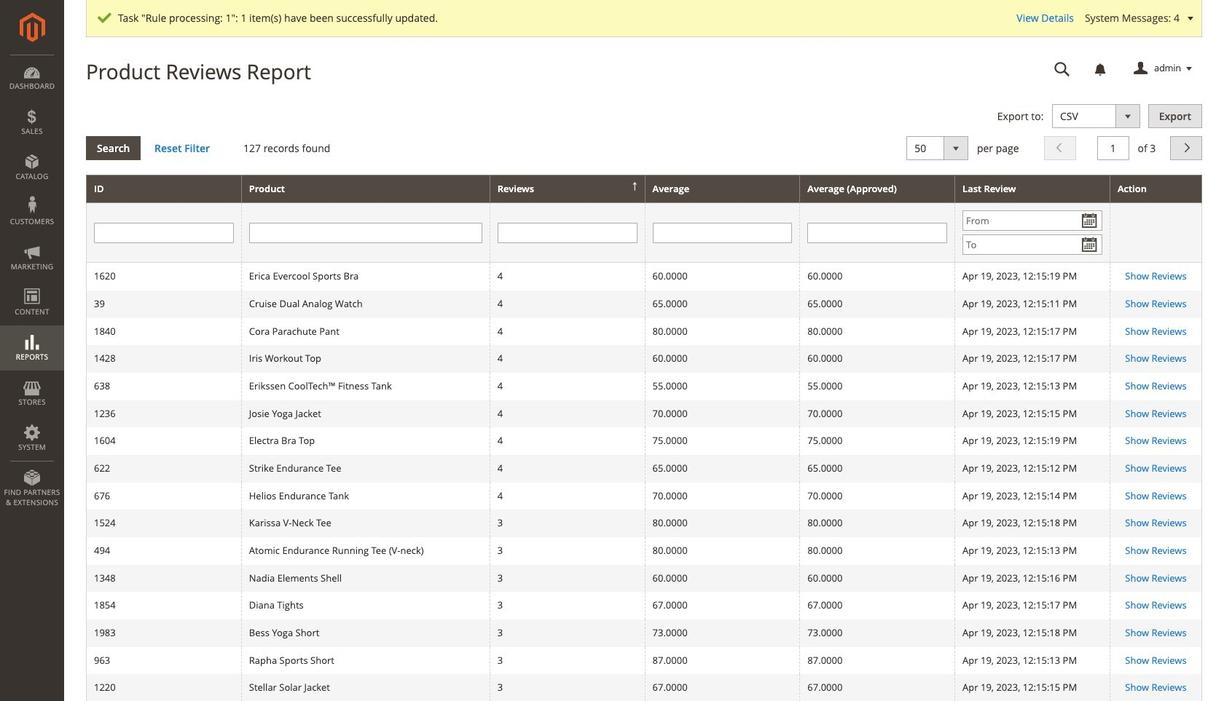 Task type: locate. For each thing, give the bounding box(es) containing it.
None text field
[[1097, 136, 1129, 160], [249, 223, 482, 243], [497, 223, 637, 243], [653, 223, 792, 243], [1097, 136, 1129, 160], [249, 223, 482, 243], [497, 223, 637, 243], [653, 223, 792, 243]]

None text field
[[1044, 56, 1081, 82], [94, 223, 234, 243], [808, 223, 947, 243], [1044, 56, 1081, 82], [94, 223, 234, 243], [808, 223, 947, 243]]

From text field
[[963, 211, 1102, 231]]

To text field
[[963, 235, 1102, 255]]

menu bar
[[0, 55, 64, 515]]



Task type: describe. For each thing, give the bounding box(es) containing it.
magento admin panel image
[[19, 12, 45, 42]]



